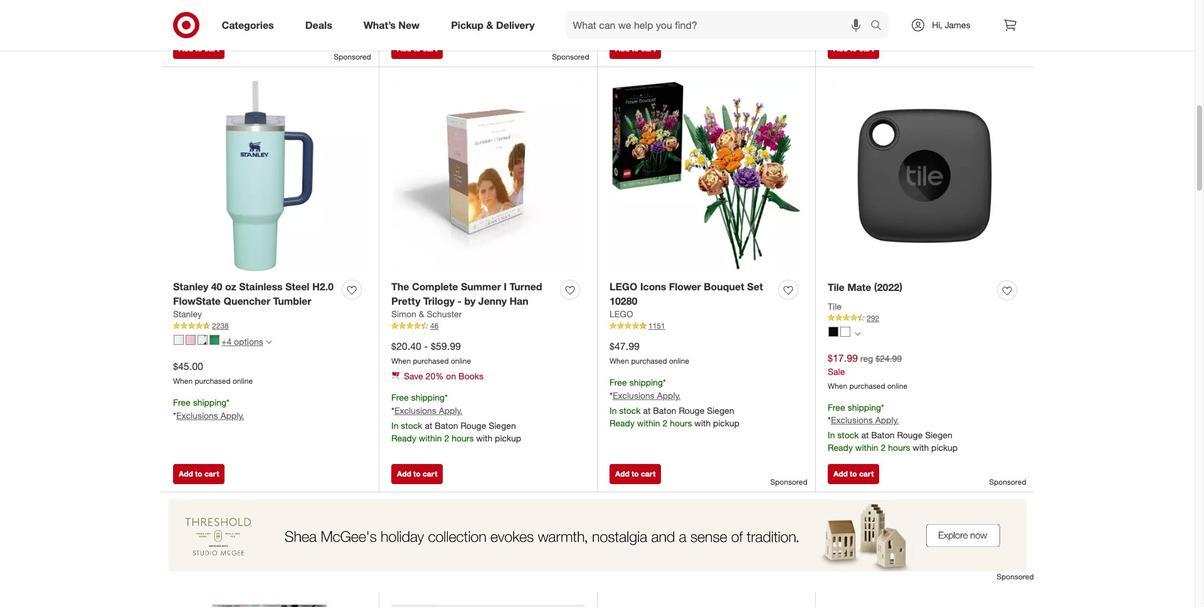Task type: describe. For each thing, give the bounding box(es) containing it.
tile link
[[828, 300, 842, 313]]

turned
[[510, 280, 543, 293]]

pretty
[[392, 295, 421, 307]]

options
[[234, 336, 263, 347]]

exclusions inside free shipping * * exclusions apply.
[[176, 410, 218, 421]]

10280
[[610, 295, 638, 307]]

0 horizontal spatial hours
[[452, 433, 474, 444]]

2238 link
[[173, 321, 366, 332]]

& for simon
[[419, 309, 425, 320]]

exclusions down sale
[[831, 415, 873, 426]]

tile for tile mate (2022)
[[828, 281, 845, 294]]

pickup & delivery link
[[441, 11, 551, 39]]

ready for tile mate (2022)
[[828, 443, 853, 453]]

free shipping * * exclusions apply. in stock at  baton rouge siegen ready within 2 hours with pickup for lego icons flower bouquet set 10280
[[610, 377, 740, 429]]

within for tile mate (2022)
[[856, 443, 879, 453]]

white image
[[841, 327, 851, 337]]

all colors + 4 more colors image
[[266, 339, 272, 345]]

free down sale
[[828, 402, 846, 413]]

lego link
[[610, 308, 634, 321]]

0 horizontal spatial stock
[[401, 420, 423, 431]]

reg
[[861, 353, 874, 364]]

tile mate (2022) link
[[828, 280, 903, 295]]

exclusions down $47.99 when purchased online
[[613, 390, 655, 401]]

stainless
[[239, 280, 283, 293]]

- inside $20.40 - $59.99 when purchased online
[[424, 340, 428, 352]]

mate
[[848, 281, 872, 294]]

with for lego icons flower bouquet set 10280
[[695, 418, 711, 429]]

hours for tile mate (2022)
[[889, 443, 911, 453]]

save
[[404, 371, 423, 382]]

when inside $20.40 - $59.99 when purchased online
[[392, 357, 411, 366]]

hi,
[[933, 19, 943, 30]]

apply. inside free shipping * * exclusions apply.
[[221, 410, 244, 421]]

simon & schuster
[[392, 309, 462, 320]]

lego for lego icons flower bouquet set 10280
[[610, 280, 638, 293]]

nearby for middle check nearby stores button
[[419, 15, 446, 25]]

purchased inside $45.00 when purchased online
[[195, 377, 231, 386]]

apply. up search
[[876, 8, 899, 19]]

in for tile mate (2022)
[[828, 430, 836, 441]]

with for tile mate (2022)
[[913, 443, 930, 453]]

new
[[399, 19, 420, 31]]

stores for middle check nearby stores button
[[449, 15, 473, 25]]

steel
[[286, 280, 310, 293]]

free shipping * * exclusions apply. in stock at  baton rouge siegen ready within 2 hours with pickup for tile mate (2022)
[[828, 402, 958, 453]]

2 for lego icons flower bouquet set 10280
[[663, 418, 668, 429]]

baton for lego icons flower bouquet set 10280
[[653, 405, 677, 416]]

when inside $47.99 when purchased online
[[610, 357, 630, 366]]

0 horizontal spatial pickup
[[495, 433, 522, 444]]

schuster
[[427, 309, 462, 320]]

2 horizontal spatial check nearby stores button
[[610, 1, 691, 14]]

flower
[[669, 280, 701, 293]]

$45.00
[[173, 360, 203, 372]]

advertisement region
[[161, 500, 1034, 572]]

online inside $45.00 when purchased online
[[233, 377, 253, 386]]

1151 link
[[610, 321, 803, 332]]

search button
[[866, 11, 896, 41]]

& for pickup
[[487, 19, 494, 31]]

tumbler
[[273, 295, 311, 307]]

stanley 40 oz stainless steel h2.0 flowstate quencher tumbler
[[173, 280, 334, 307]]

$24.99
[[876, 353, 902, 364]]

free down save
[[392, 392, 409, 403]]

quencher
[[224, 295, 271, 307]]

icons
[[641, 280, 667, 293]]

stores for the right check nearby stores button
[[667, 2, 691, 13]]

not available at check nearby stores
[[173, 5, 255, 28]]

simon & schuster link
[[392, 308, 462, 321]]

stanley for stanley
[[173, 309, 202, 320]]

simon
[[392, 309, 417, 320]]

flamingo image
[[186, 335, 196, 345]]

20%
[[426, 371, 444, 382]]

40
[[211, 280, 222, 293]]

online inside $17.99 reg $24.99 sale when purchased online
[[888, 381, 908, 391]]

$20.40
[[392, 340, 422, 352]]

search
[[866, 20, 896, 32]]

jenny
[[479, 295, 507, 307]]

trilogy
[[424, 295, 455, 307]]

free shipping * * exclusions apply.
[[173, 397, 244, 421]]

ready for lego icons flower bouquet set 10280
[[610, 418, 635, 429]]

0 horizontal spatial with
[[476, 433, 493, 444]]

pickup & delivery
[[451, 19, 535, 31]]

shipping down $17.99 reg $24.99 sale when purchased online
[[848, 402, 882, 413]]

+4
[[222, 336, 232, 347]]

rouge for lego icons flower bouquet set 10280
[[679, 405, 705, 416]]

categories
[[222, 19, 274, 31]]

$47.99
[[610, 340, 640, 352]]

save 20% on books
[[404, 371, 484, 382]]

(2022)
[[875, 281, 903, 294]]

exclusions up search
[[831, 8, 873, 19]]

rouge for tile mate (2022)
[[898, 430, 923, 441]]

sale
[[828, 366, 846, 377]]

0 horizontal spatial check nearby stores button
[[173, 16, 255, 29]]

1 horizontal spatial check nearby stores button
[[392, 14, 473, 27]]

free down $47.99
[[610, 377, 627, 388]]

nearby inside not available at check nearby stores
[[201, 17, 228, 28]]

lego icons flower bouquet set 10280 link
[[610, 280, 774, 308]]

2 horizontal spatial check
[[610, 2, 635, 13]]

apply. down $47.99 when purchased online
[[657, 390, 681, 401]]

0 horizontal spatial baton
[[435, 420, 458, 431]]

pickup for lego icons flower bouquet set 10280
[[714, 418, 740, 429]]

pickup
[[451, 19, 484, 31]]

stanley 40 oz stainless steel h2.0 flowstate quencher tumbler link
[[173, 280, 337, 308]]

i
[[504, 280, 507, 293]]

shipping inside free shipping * * exclusions apply.
[[193, 397, 227, 408]]

summer
[[461, 280, 501, 293]]

check nearby stores for the right check nearby stores button
[[610, 2, 691, 13]]

shipping down $47.99 when purchased online
[[630, 377, 663, 388]]

0 horizontal spatial ready
[[392, 433, 417, 444]]

$17.99 reg $24.99 sale when purchased online
[[828, 352, 908, 391]]

$20.40 - $59.99 when purchased online
[[392, 340, 471, 366]]

* exclusions apply.
[[828, 8, 899, 19]]

all colors element
[[855, 330, 861, 338]]

bouquet
[[704, 280, 745, 293]]

books
[[459, 371, 484, 382]]

46 link
[[392, 321, 585, 332]]

the complete summer i turned pretty trilogy - by jenny han image
[[392, 79, 585, 273]]

nearby for the right check nearby stores button
[[638, 2, 665, 13]]

2238
[[212, 322, 229, 331]]

0 horizontal spatial siegen
[[489, 420, 516, 431]]

oz
[[225, 280, 236, 293]]

complete
[[412, 280, 458, 293]]

abstract geos image
[[198, 335, 208, 345]]

deals
[[305, 19, 332, 31]]



Task type: vqa. For each thing, say whether or not it's contained in the screenshot.
the tile inside Tile Mate (2022) link
yes



Task type: locate. For each thing, give the bounding box(es) containing it.
shipping down 20%
[[411, 392, 445, 403]]

add to cart
[[179, 44, 219, 53], [397, 44, 438, 53], [616, 44, 656, 53], [834, 44, 874, 53], [179, 469, 219, 479], [397, 469, 438, 479], [616, 469, 656, 479], [834, 469, 874, 479]]

lego down 10280
[[610, 309, 634, 320]]

stanley for stanley 40 oz stainless steel h2.0 flowstate quencher tumbler
[[173, 280, 208, 293]]

the complete summer i turned pretty trilogy - by jenny han
[[392, 280, 543, 307]]

delivery
[[496, 19, 535, 31]]

set
[[748, 280, 763, 293]]

1 horizontal spatial with
[[695, 418, 711, 429]]

stores
[[667, 2, 691, 13], [449, 15, 473, 25], [230, 17, 255, 28]]

in for lego icons flower bouquet set 10280
[[610, 405, 617, 416]]

free inside free shipping * * exclusions apply.
[[173, 397, 191, 408]]

What can we help you find? suggestions appear below search field
[[566, 11, 874, 39]]

1 vertical spatial tile
[[828, 301, 842, 312]]

46
[[430, 322, 439, 331]]

+4 options
[[222, 336, 263, 347]]

1 horizontal spatial pickup
[[714, 418, 740, 429]]

1 stanley from the top
[[173, 280, 208, 293]]

when down sale
[[828, 381, 848, 391]]

2 horizontal spatial pickup
[[932, 443, 958, 453]]

purchased down reg
[[850, 381, 886, 391]]

rouge
[[679, 405, 705, 416], [461, 420, 487, 431], [898, 430, 923, 441]]

frost/electric yellow image
[[174, 335, 184, 345]]

purchased inside $47.99 when purchased online
[[632, 357, 667, 366]]

$45.00 when purchased online
[[173, 360, 253, 386]]

meadow image
[[210, 335, 220, 345]]

online down +4 options
[[233, 377, 253, 386]]

1 lego from the top
[[610, 280, 638, 293]]

0 horizontal spatial rouge
[[461, 420, 487, 431]]

lego inside lego icons flower bouquet set 10280
[[610, 280, 638, 293]]

at inside not available at check nearby stores
[[226, 5, 234, 15]]

stock for tile mate (2022)
[[838, 430, 859, 441]]

stock for lego icons flower bouquet set 10280
[[620, 405, 641, 416]]

- inside the complete summer i turned pretty trilogy - by jenny han
[[458, 295, 462, 307]]

0 vertical spatial check nearby stores
[[610, 2, 691, 13]]

baton for tile mate (2022)
[[872, 430, 895, 441]]

tile up black image
[[828, 301, 842, 312]]

2 for tile mate (2022)
[[881, 443, 886, 453]]

2 horizontal spatial ready
[[828, 443, 853, 453]]

& right simon
[[419, 309, 425, 320]]

james
[[945, 19, 971, 30]]

0 horizontal spatial check nearby stores
[[392, 15, 473, 25]]

1 horizontal spatial hours
[[670, 418, 692, 429]]

siegen for tile mate (2022)
[[926, 430, 953, 441]]

stores inside not available at check nearby stores
[[230, 17, 255, 28]]

-
[[458, 295, 462, 307], [424, 340, 428, 352]]

apply.
[[876, 8, 899, 19], [657, 390, 681, 401], [439, 405, 463, 416], [221, 410, 244, 421], [876, 415, 899, 426]]

stanley link
[[173, 308, 202, 321]]

1 horizontal spatial baton
[[653, 405, 677, 416]]

0 vertical spatial tile
[[828, 281, 845, 294]]

online down 1151 "link"
[[670, 357, 690, 366]]

on
[[446, 371, 456, 382]]

0 horizontal spatial in
[[392, 420, 399, 431]]

at
[[226, 5, 234, 15], [643, 405, 651, 416], [425, 420, 433, 431], [862, 430, 869, 441]]

lego icons flower bouquet set 10280 image
[[610, 79, 803, 273], [610, 79, 803, 273]]

check
[[610, 2, 635, 13], [392, 15, 417, 25], [173, 17, 199, 28]]

han
[[510, 295, 529, 307]]

h2.0
[[312, 280, 334, 293]]

stanley down "flowstate"
[[173, 309, 202, 320]]

free down $45.00
[[173, 397, 191, 408]]

$17.99
[[828, 352, 858, 365]]

1 vertical spatial lego
[[610, 309, 634, 320]]

stock
[[620, 405, 641, 416], [401, 420, 423, 431], [838, 430, 859, 441]]

sponsored
[[334, 52, 371, 61], [552, 52, 590, 61], [771, 477, 808, 487], [990, 477, 1027, 487], [997, 572, 1034, 582]]

0 horizontal spatial 2
[[445, 433, 449, 444]]

with
[[695, 418, 711, 429], [476, 433, 493, 444], [913, 443, 930, 453]]

stanley
[[173, 280, 208, 293], [173, 309, 202, 320]]

0 horizontal spatial within
[[419, 433, 442, 444]]

shipping down $45.00 when purchased online
[[193, 397, 227, 408]]

deals link
[[295, 11, 348, 39]]

1 horizontal spatial stores
[[449, 15, 473, 25]]

2 horizontal spatial within
[[856, 443, 879, 453]]

lego icons flower bouquet set 10280
[[610, 280, 763, 307]]

tile mate (2022)
[[828, 281, 903, 294]]

exclusions down $45.00 when purchased online
[[176, 410, 218, 421]]

2 horizontal spatial baton
[[872, 430, 895, 441]]

purchased inside $20.40 - $59.99 when purchased online
[[413, 357, 449, 366]]

check nearby stores
[[610, 2, 691, 13], [392, 15, 473, 25]]

apply. down $45.00 when purchased online
[[221, 410, 244, 421]]

online up on
[[451, 357, 471, 366]]

free shipping * * exclusions apply. in stock at  baton rouge siegen ready within 2 hours with pickup down $47.99 when purchased online
[[610, 377, 740, 429]]

292
[[867, 314, 880, 323]]

lego for lego
[[610, 309, 634, 320]]

1 horizontal spatial check
[[392, 15, 417, 25]]

all colors + 4 more colors element
[[266, 338, 272, 346]]

small travel accessory organizer off-white - brightroom™ image
[[392, 605, 585, 607], [392, 605, 585, 607]]

not
[[173, 5, 187, 15]]

1 horizontal spatial nearby
[[419, 15, 446, 25]]

2 horizontal spatial stores
[[667, 2, 691, 13]]

1 tile from the top
[[828, 281, 845, 294]]

$47.99 when purchased online
[[610, 340, 690, 366]]

0 horizontal spatial &
[[419, 309, 425, 320]]

pickup
[[714, 418, 740, 429], [495, 433, 522, 444], [932, 443, 958, 453]]

1 horizontal spatial stock
[[620, 405, 641, 416]]

0 horizontal spatial -
[[424, 340, 428, 352]]

available
[[190, 5, 224, 15]]

0 vertical spatial lego
[[610, 280, 638, 293]]

when down $45.00
[[173, 377, 193, 386]]

1 vertical spatial stanley
[[173, 309, 202, 320]]

2 horizontal spatial hours
[[889, 443, 911, 453]]

0 horizontal spatial stores
[[230, 17, 255, 28]]

0 horizontal spatial free shipping * * exclusions apply. in stock at  baton rouge siegen ready within 2 hours with pickup
[[392, 392, 522, 444]]

1 horizontal spatial rouge
[[679, 405, 705, 416]]

siegen for lego icons flower bouquet set 10280
[[707, 405, 735, 416]]

check nearby stores for middle check nearby stores button
[[392, 15, 473, 25]]

1 horizontal spatial check nearby stores
[[610, 2, 691, 13]]

within for lego icons flower bouquet set 10280
[[637, 418, 661, 429]]

free shipping * * exclusions apply. in stock at  baton rouge siegen ready within 2 hours with pickup down on
[[392, 392, 522, 444]]

2 horizontal spatial rouge
[[898, 430, 923, 441]]

- left by
[[458, 295, 462, 307]]

0 vertical spatial stanley
[[173, 280, 208, 293]]

to
[[195, 44, 202, 53], [414, 44, 421, 53], [632, 44, 639, 53], [850, 44, 858, 53], [195, 469, 202, 479], [414, 469, 421, 479], [632, 469, 639, 479], [850, 469, 858, 479]]

tile
[[828, 281, 845, 294], [828, 301, 842, 312]]

the
[[392, 280, 409, 293]]

1 horizontal spatial 2
[[663, 418, 668, 429]]

when inside $17.99 reg $24.99 sale when purchased online
[[828, 381, 848, 391]]

online inside $47.99 when purchased online
[[670, 357, 690, 366]]

1 horizontal spatial free shipping * * exclusions apply. in stock at  baton rouge siegen ready within 2 hours with pickup
[[610, 377, 740, 429]]

when inside $45.00 when purchased online
[[173, 377, 193, 386]]

1151
[[649, 322, 666, 331]]

292 link
[[828, 313, 1022, 324]]

exclusions down save
[[395, 405, 437, 416]]

black image
[[829, 327, 839, 337]]

0 horizontal spatial nearby
[[201, 17, 228, 28]]

tile mate (2022) image
[[828, 79, 1022, 273], [828, 79, 1022, 273]]

the complete summer i turned pretty trilogy - by jenny han link
[[392, 280, 555, 308]]

1 horizontal spatial in
[[610, 405, 617, 416]]

2 horizontal spatial free shipping * * exclusions apply. in stock at  baton rouge siegen ready within 2 hours with pickup
[[828, 402, 958, 453]]

tile up the tile link
[[828, 281, 845, 294]]

1 vertical spatial check nearby stores
[[392, 15, 473, 25]]

exclusions apply. button
[[831, 8, 899, 20], [613, 390, 681, 402], [395, 405, 463, 417], [176, 410, 244, 422], [831, 414, 899, 427]]

cart
[[205, 44, 219, 53], [423, 44, 438, 53], [641, 44, 656, 53], [860, 44, 874, 53], [205, 469, 219, 479], [423, 469, 438, 479], [641, 469, 656, 479], [860, 469, 874, 479]]

ready
[[610, 418, 635, 429], [392, 433, 417, 444], [828, 443, 853, 453]]

free shipping * * exclusions apply. in stock at  baton rouge siegen ready within 2 hours with pickup
[[610, 377, 740, 429], [392, 392, 522, 444], [828, 402, 958, 453]]

1 horizontal spatial within
[[637, 418, 661, 429]]

1 vertical spatial &
[[419, 309, 425, 320]]

1 horizontal spatial ready
[[610, 418, 635, 429]]

stanley inside stanley 40 oz stainless steel h2.0 flowstate quencher tumbler
[[173, 280, 208, 293]]

maybelline holiday gift set lash sensational sky high mascara & tinted primer - 2pc image
[[173, 605, 366, 607], [173, 605, 366, 607]]

2 stanley from the top
[[173, 309, 202, 320]]

add
[[179, 44, 193, 53], [397, 44, 412, 53], [616, 44, 630, 53], [834, 44, 848, 53], [179, 469, 193, 479], [397, 469, 412, 479], [616, 469, 630, 479], [834, 469, 848, 479]]

2 horizontal spatial nearby
[[638, 2, 665, 13]]

purchased up 20%
[[413, 357, 449, 366]]

shipping
[[630, 377, 663, 388], [411, 392, 445, 403], [193, 397, 227, 408], [848, 402, 882, 413]]

2 tile from the top
[[828, 301, 842, 312]]

within
[[637, 418, 661, 429], [419, 433, 442, 444], [856, 443, 879, 453]]

purchased inside $17.99 reg $24.99 sale when purchased online
[[850, 381, 886, 391]]

hours
[[670, 418, 692, 429], [452, 433, 474, 444], [889, 443, 911, 453]]

all colors image
[[855, 332, 861, 337]]

when
[[392, 357, 411, 366], [610, 357, 630, 366], [173, 377, 193, 386], [828, 381, 848, 391]]

0 vertical spatial -
[[458, 295, 462, 307]]

2 horizontal spatial in
[[828, 430, 836, 441]]

what's
[[364, 19, 396, 31]]

add to cart button
[[173, 39, 225, 59], [392, 39, 443, 59], [610, 39, 662, 59], [828, 39, 880, 59], [173, 464, 225, 484], [392, 464, 443, 484], [610, 464, 662, 484], [828, 464, 880, 484]]

purchased up free shipping * * exclusions apply.
[[195, 377, 231, 386]]

what's new link
[[353, 11, 436, 39]]

online inside $20.40 - $59.99 when purchased online
[[451, 357, 471, 366]]

& right the pickup at the top left of the page
[[487, 19, 494, 31]]

stanley 40 oz stainless steel h2.0 flowstate quencher tumbler image
[[173, 79, 366, 273], [173, 79, 366, 273]]

hi, james
[[933, 19, 971, 30]]

*
[[828, 8, 831, 19], [663, 377, 666, 388], [610, 390, 613, 401], [445, 392, 448, 403], [227, 397, 230, 408], [882, 402, 885, 413], [392, 405, 395, 416], [173, 410, 176, 421], [828, 415, 831, 426]]

in
[[610, 405, 617, 416], [392, 420, 399, 431], [828, 430, 836, 441]]

stanley up "flowstate"
[[173, 280, 208, 293]]

check inside not available at check nearby stores
[[173, 17, 199, 28]]

free shipping * * exclusions apply. in stock at  baton rouge siegen ready within 2 hours with pickup down $17.99 reg $24.99 sale when purchased online
[[828, 402, 958, 453]]

$59.99
[[431, 340, 461, 352]]

exclusions
[[831, 8, 873, 19], [613, 390, 655, 401], [395, 405, 437, 416], [176, 410, 218, 421], [831, 415, 873, 426]]

check nearby stores button
[[610, 1, 691, 14], [392, 14, 473, 27], [173, 16, 255, 29]]

lego up 10280
[[610, 280, 638, 293]]

tile for tile
[[828, 301, 842, 312]]

0 horizontal spatial check
[[173, 17, 199, 28]]

purchased
[[413, 357, 449, 366], [632, 357, 667, 366], [195, 377, 231, 386], [850, 381, 886, 391]]

pickup for tile mate (2022)
[[932, 443, 958, 453]]

when down $47.99
[[610, 357, 630, 366]]

1 horizontal spatial -
[[458, 295, 462, 307]]

+4 options button
[[168, 332, 277, 352]]

2 horizontal spatial with
[[913, 443, 930, 453]]

2 lego from the top
[[610, 309, 634, 320]]

siegen
[[707, 405, 735, 416], [489, 420, 516, 431], [926, 430, 953, 441]]

apply. down on
[[439, 405, 463, 416]]

2 horizontal spatial 2
[[881, 443, 886, 453]]

- right $20.40 on the left
[[424, 340, 428, 352]]

2 horizontal spatial siegen
[[926, 430, 953, 441]]

what's new
[[364, 19, 420, 31]]

2
[[663, 418, 668, 429], [445, 433, 449, 444], [881, 443, 886, 453]]

hours for lego icons flower bouquet set 10280
[[670, 418, 692, 429]]

1 horizontal spatial &
[[487, 19, 494, 31]]

flowstate
[[173, 295, 221, 307]]

purchased down $47.99
[[632, 357, 667, 366]]

when down $20.40 on the left
[[392, 357, 411, 366]]

1 horizontal spatial siegen
[[707, 405, 735, 416]]

0 vertical spatial &
[[487, 19, 494, 31]]

by
[[465, 295, 476, 307]]

online down the "$24.99" on the right of page
[[888, 381, 908, 391]]

1 vertical spatial -
[[424, 340, 428, 352]]

categories link
[[211, 11, 290, 39]]

apply. down $17.99 reg $24.99 sale when purchased online
[[876, 415, 899, 426]]

2 horizontal spatial stock
[[838, 430, 859, 441]]



